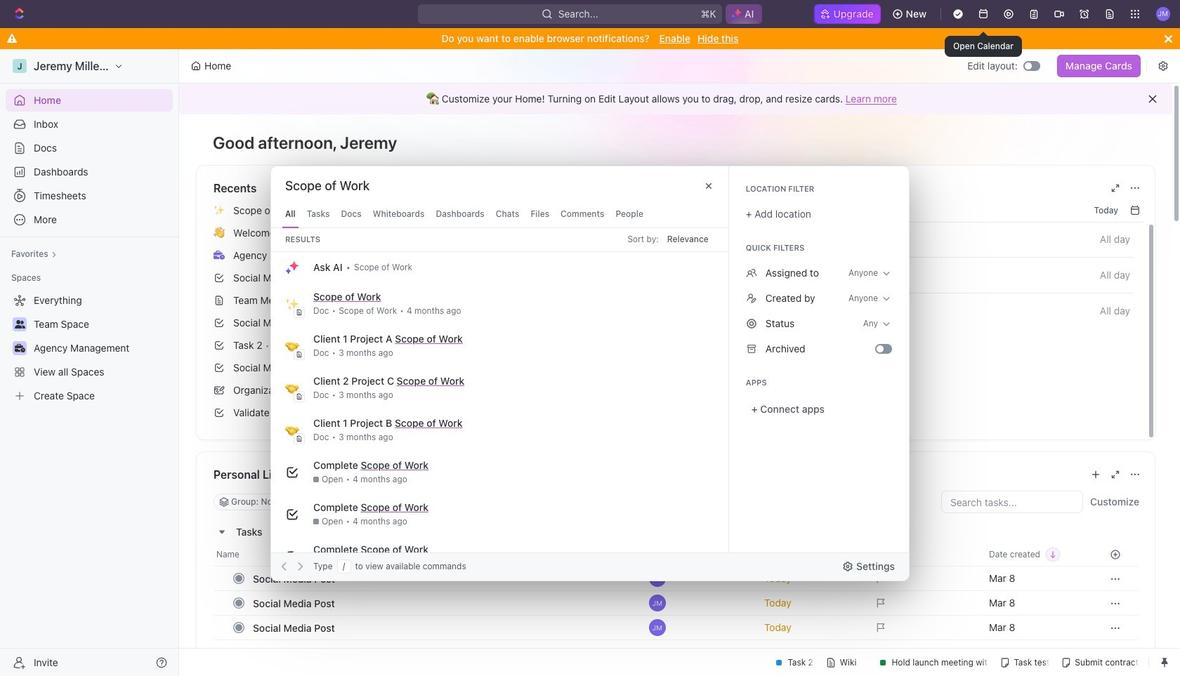 Task type: vqa. For each thing, say whether or not it's contained in the screenshot.
TREE
yes



Task type: describe. For each thing, give the bounding box(es) containing it.
a3t97 image
[[746, 343, 758, 355]]

oqyu6 image
[[746, 318, 758, 329]]

tree inside sidebar navigation
[[6, 290, 173, 408]]

sidebar navigation
[[0, 49, 179, 677]]

business time image
[[214, 251, 225, 260]]

2 oqyu6 image from the top
[[746, 293, 758, 304]]



Task type: locate. For each thing, give the bounding box(es) containing it.
1 oqyu6 image from the top
[[746, 267, 758, 279]]

oqyu6 image
[[746, 267, 758, 279], [746, 293, 758, 304]]

Search or run a command… text field
[[285, 177, 391, 194]]

0 vertical spatial oqyu6 image
[[746, 267, 758, 279]]

alert
[[179, 84, 1173, 115]]

1 vertical spatial oqyu6 image
[[746, 293, 758, 304]]

Search tasks... text field
[[943, 492, 1083, 513]]

tree
[[6, 290, 173, 408]]



